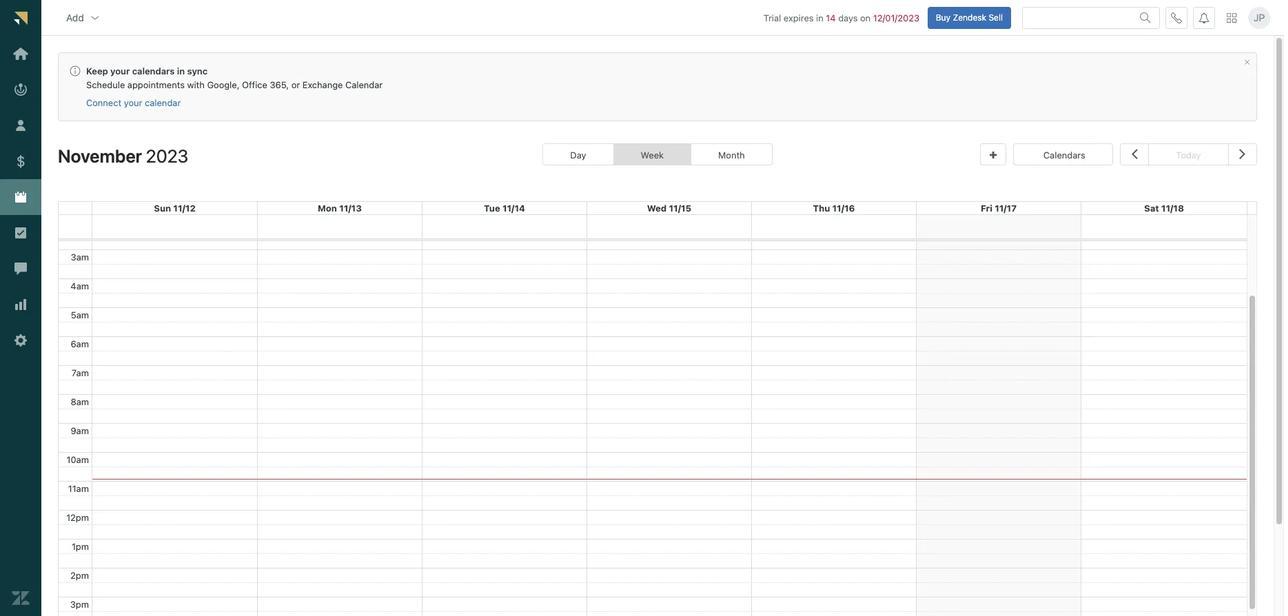 Task type: locate. For each thing, give the bounding box(es) containing it.
0 vertical spatial in
[[816, 12, 824, 23]]

appointments
[[127, 79, 185, 90]]

1 horizontal spatial in
[[816, 12, 824, 23]]

11/18
[[1161, 202, 1184, 213]]

sun 11/12
[[154, 202, 196, 213]]

calls image
[[1171, 12, 1182, 23]]

or
[[291, 79, 300, 90]]

your
[[110, 66, 130, 77], [124, 97, 142, 108]]

your inside keep your calendars in sync schedule appointments with google, office 365, or exchange calendar
[[110, 66, 130, 77]]

365,
[[270, 79, 289, 90]]

in
[[816, 12, 824, 23], [177, 66, 185, 77]]

sat
[[1144, 202, 1159, 213]]

sat 11/18
[[1144, 202, 1184, 213]]

in left 14 on the top right of page
[[816, 12, 824, 23]]

tue 11/14
[[484, 202, 525, 213]]

your up schedule at top
[[110, 66, 130, 77]]

angle left image
[[1131, 144, 1138, 162]]

3pm
[[70, 599, 89, 610]]

trial
[[764, 12, 781, 23]]

11am
[[68, 483, 89, 494]]

0 horizontal spatial in
[[177, 66, 185, 77]]

thu
[[813, 202, 830, 213]]

connect your calendar
[[86, 97, 181, 108]]

mon
[[318, 202, 337, 213]]

0 vertical spatial your
[[110, 66, 130, 77]]

1 vertical spatial your
[[124, 97, 142, 108]]

calendar
[[345, 79, 383, 90]]

4am
[[71, 280, 89, 291]]

1 vertical spatial in
[[177, 66, 185, 77]]

connect your calendar link
[[86, 97, 181, 109]]

exchange
[[302, 79, 343, 90]]

8am
[[71, 396, 89, 407]]

tue
[[484, 202, 500, 213]]

jp
[[1254, 12, 1265, 23]]

7am
[[72, 367, 89, 378]]

jp button
[[1248, 7, 1270, 29]]

calendar
[[145, 97, 181, 108]]

connect
[[86, 97, 121, 108]]

month
[[718, 149, 745, 160]]

2pm
[[70, 570, 89, 581]]

buy zendesk sell button
[[928, 7, 1011, 29]]

in left sync
[[177, 66, 185, 77]]

trial expires in 14 days on 12/01/2023
[[764, 12, 920, 23]]

5am
[[71, 309, 89, 320]]

10am
[[67, 454, 89, 465]]

12/01/2023
[[873, 12, 920, 23]]

bell image
[[1199, 12, 1210, 23]]

days
[[838, 12, 858, 23]]

11/14
[[503, 202, 525, 213]]

chevron down image
[[89, 12, 100, 23]]

calendars
[[132, 66, 175, 77]]

1pm
[[72, 541, 89, 552]]

office
[[242, 79, 267, 90]]

expires
[[784, 12, 814, 23]]

buy zendesk sell
[[936, 12, 1003, 22]]

your for connect
[[124, 97, 142, 108]]

calendars
[[1044, 149, 1086, 160]]

fri
[[981, 202, 993, 213]]

cancel image
[[1244, 59, 1251, 66]]

your down the appointments at the top left of page
[[124, 97, 142, 108]]

2023
[[146, 145, 188, 166]]

thu 11/16
[[813, 202, 855, 213]]



Task type: describe. For each thing, give the bounding box(es) containing it.
google,
[[207, 79, 240, 90]]

11/16
[[832, 202, 855, 213]]

november
[[58, 145, 142, 166]]

angle right image
[[1239, 144, 1246, 162]]

zendesk products image
[[1227, 13, 1237, 22]]

plus image
[[990, 151, 997, 160]]

november 2023
[[58, 145, 188, 166]]

fri 11/17
[[981, 202, 1017, 213]]

wed 11/15
[[647, 202, 692, 213]]

keep your calendars in sync schedule appointments with google, office 365, or exchange calendar
[[86, 66, 383, 90]]

11/12
[[173, 202, 196, 213]]

11/13
[[339, 202, 362, 213]]

today
[[1176, 149, 1201, 160]]

day
[[570, 149, 586, 160]]

mon 11/13
[[318, 202, 362, 213]]

sell
[[989, 12, 1003, 22]]

week
[[641, 149, 664, 160]]

on
[[860, 12, 871, 23]]

add button
[[55, 4, 112, 31]]

11/15
[[669, 202, 692, 213]]

11/17
[[995, 202, 1017, 213]]

6am
[[71, 338, 89, 349]]

zendesk image
[[12, 589, 30, 607]]

sync
[[187, 66, 208, 77]]

9am
[[71, 425, 89, 436]]

info image
[[70, 66, 81, 77]]

search image
[[1140, 12, 1151, 23]]

12pm
[[66, 512, 89, 523]]

in inside keep your calendars in sync schedule appointments with google, office 365, or exchange calendar
[[177, 66, 185, 77]]

14
[[826, 12, 836, 23]]

zendesk
[[953, 12, 986, 22]]

keep
[[86, 66, 108, 77]]

your for keep
[[110, 66, 130, 77]]

wed
[[647, 202, 667, 213]]

3am
[[71, 251, 89, 262]]

buy
[[936, 12, 951, 22]]

with
[[187, 79, 205, 90]]

sun
[[154, 202, 171, 213]]

add
[[66, 11, 84, 23]]

schedule
[[86, 79, 125, 90]]



Task type: vqa. For each thing, say whether or not it's contained in the screenshot.
"0" associated with Quote
no



